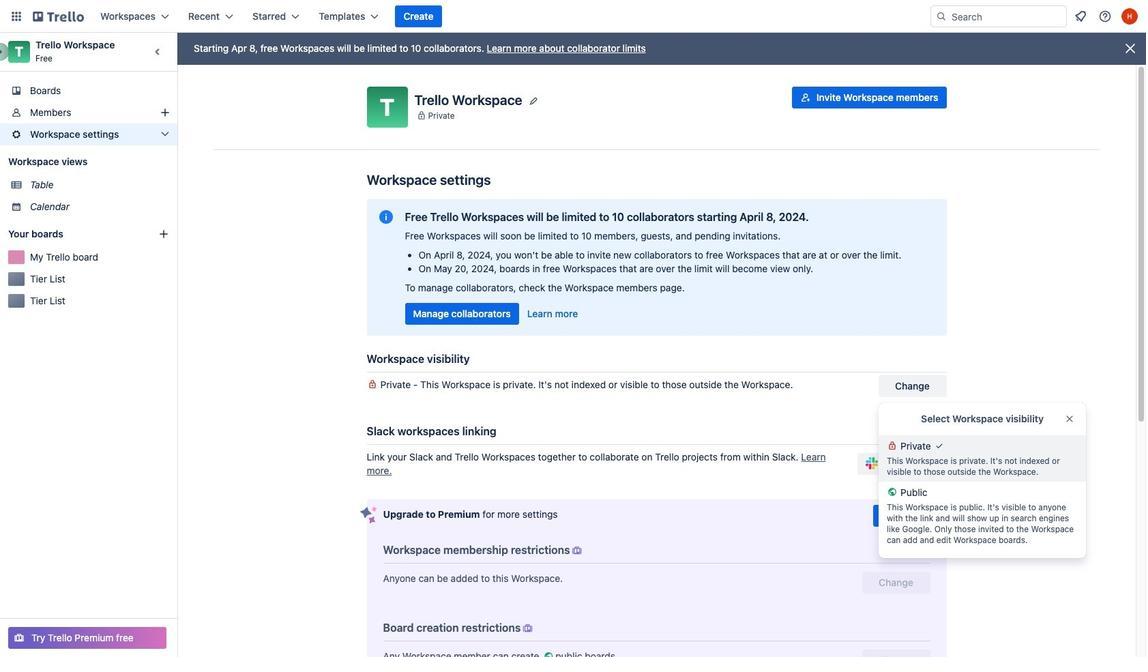 Task type: locate. For each thing, give the bounding box(es) containing it.
Search field
[[947, 7, 1067, 26]]

close popover image
[[1065, 414, 1076, 424]]

2 vertical spatial sm image
[[542, 650, 556, 657]]

open information menu image
[[1099, 10, 1112, 23]]

1 vertical spatial sm image
[[521, 622, 535, 635]]

2 horizontal spatial sm image
[[570, 544, 584, 558]]

0 horizontal spatial sm image
[[521, 622, 535, 635]]

0 vertical spatial sm image
[[570, 544, 584, 558]]

primary element
[[0, 0, 1147, 33]]

sm image
[[570, 544, 584, 558], [521, 622, 535, 635], [542, 650, 556, 657]]



Task type: vqa. For each thing, say whether or not it's contained in the screenshot.
first Project from right
no



Task type: describe. For each thing, give the bounding box(es) containing it.
sparkle image
[[360, 506, 377, 524]]

add board image
[[158, 229, 169, 240]]

your boards with 3 items element
[[8, 226, 138, 242]]

search image
[[936, 11, 947, 22]]

1 horizontal spatial sm image
[[542, 650, 556, 657]]

back to home image
[[33, 5, 84, 27]]

0 notifications image
[[1073, 8, 1089, 25]]

workspace navigation collapse icon image
[[149, 42, 168, 61]]

howard (howard38800628) image
[[1122, 8, 1138, 25]]



